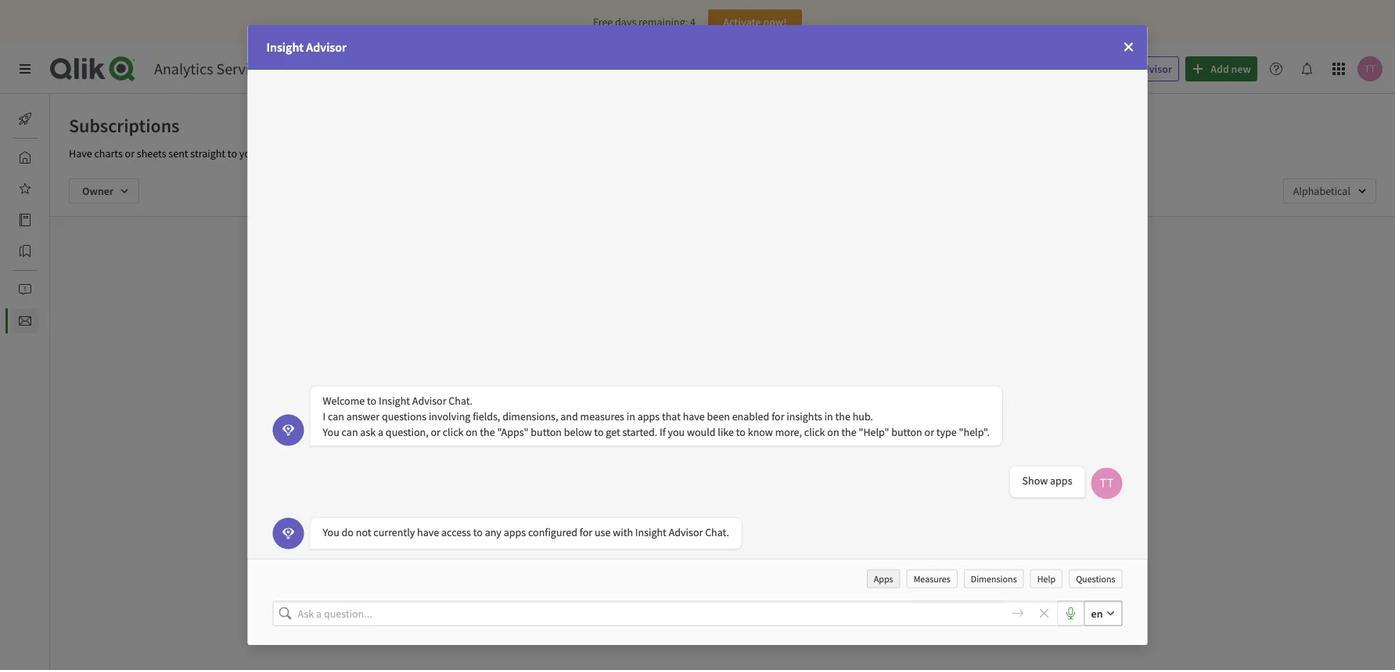 Task type: describe. For each thing, give the bounding box(es) containing it.
0 horizontal spatial email
[[262, 146, 288, 160]]

0 vertical spatial can
[[339, 146, 356, 160]]

0 horizontal spatial in
[[627, 409, 636, 423]]

1 click from the left
[[443, 425, 464, 439]]

report.
[[584, 146, 615, 160]]

0 horizontal spatial sheet
[[691, 382, 716, 396]]

activate now! link
[[708, 9, 802, 34]]

welcome to insight advisor chat. i can answer questions involving fields, dimensions, and measures in apps that have been enabled for insights in the hub. you can ask a question, or click on the "apps" button below to get started. if you would like to know more, click on the "help" button or type "help".
[[323, 393, 990, 439]]

show
[[1023, 473, 1048, 487]]

configured
[[528, 525, 578, 539]]

advisor inside button
[[1137, 62, 1173, 76]]

favorites image
[[19, 182, 31, 195]]

you
[[668, 425, 685, 439]]

log inside insight advisor 'dialog'
[[273, 364, 1123, 559]]

a left regular
[[673, 366, 679, 380]]

not
[[356, 525, 371, 539]]

subscriptions
[[69, 114, 180, 137]]

to left any
[[473, 525, 483, 539]]

'subscribe'
[[768, 366, 819, 380]]

currently
[[374, 525, 415, 539]]

open sidebar menu image
[[19, 63, 31, 75]]

now!
[[764, 15, 787, 29]]

for inside welcome to insight advisor chat. i can answer questions involving fields, dimensions, and measures in apps that have been enabled for insights in the hub. you can ask a question, or click on the "apps" button below to get started. if you would like to know more, click on the "help" button or type "help".
[[772, 409, 785, 423]]

or down involving
[[431, 425, 441, 439]]

welcome
[[323, 393, 365, 408]]

1 vertical spatial apps
[[1051, 473, 1073, 487]]

4
[[690, 15, 696, 29]]

email inside subscribe to a chart or sheet to receive it by email on a regular basis. click 'subscribe' on the chart or sheet in the app to get started.
[[631, 366, 657, 380]]

started. inside welcome to insight advisor chat. i can answer questions involving fields, dimensions, and measures in apps that have been enabled for insights in the hub. you can ask a question, or click on the "apps" button below to get started. if you would like to know more, click on the "help" button or type "help".
[[623, 425, 658, 439]]

getting started image
[[19, 113, 31, 125]]

have inside welcome to insight advisor chat. i can answer questions involving fields, dimensions, and measures in apps that have been enabled for insights in the hub. you can ask a question, or click on the "apps" button below to get started. if you would like to know more, click on the "help" button or type "help".
[[683, 409, 705, 423]]

multiple
[[413, 146, 452, 160]]

Search text field
[[800, 56, 1049, 82]]

get inside subscribe to a chart or sheet to receive it by email on a regular basis. click 'subscribe' on the chart or sheet in the app to get started.
[[778, 382, 792, 396]]

insight right with
[[636, 525, 667, 539]]

chat shortcuts list
[[861, 569, 1123, 588]]

inbox.
[[290, 146, 318, 160]]

questions link
[[1070, 569, 1123, 588]]

2 vertical spatial can
[[342, 425, 358, 439]]

below
[[564, 425, 592, 439]]

insights
[[787, 409, 823, 423]]

0 vertical spatial sheet
[[738, 351, 763, 365]]

straight
[[190, 146, 226, 160]]

or left type in the right of the page
[[925, 425, 935, 439]]

measures link
[[907, 569, 958, 588]]

insight advisor
[[267, 39, 347, 55]]

analytics
[[154, 59, 213, 79]]

would
[[687, 425, 716, 439]]

on down subscribe
[[659, 366, 671, 380]]

Ask a question... text field
[[298, 601, 999, 626]]

filters region
[[50, 166, 1396, 216]]

or right 'charts'
[[125, 146, 135, 160]]

insight inside button
[[1103, 62, 1135, 76]]

been
[[707, 409, 730, 423]]

services
[[216, 59, 271, 79]]

1 vertical spatial can
[[328, 409, 344, 423]]

like
[[718, 425, 734, 439]]

fields,
[[473, 409, 501, 423]]

remaining:
[[639, 15, 688, 29]]

activate
[[724, 15, 761, 29]]

measures
[[914, 573, 951, 585]]

catalog image
[[19, 214, 31, 226]]

1 sheets from the left
[[137, 146, 166, 160]]

ask insight advisor
[[1084, 62, 1173, 76]]

free days remaining: 4
[[593, 15, 696, 29]]

a right into at the left top
[[506, 146, 512, 160]]

click
[[744, 366, 766, 380]]

0 horizontal spatial for
[[580, 525, 593, 539]]

subscribe to a chart or sheet to receive it by email on a regular basis. click 'subscribe' on the chart or sheet in the app to get started.
[[631, 351, 833, 396]]

easy
[[561, 146, 582, 160]]

en
[[1092, 606, 1103, 621]]

on down fields,
[[466, 425, 478, 439]]

have
[[69, 146, 92, 160]]

free
[[593, 15, 613, 29]]

more,
[[776, 425, 802, 439]]

have charts or sheets sent straight to your email inbox. you can also bundle multiple sheets into a quick and easy report.
[[69, 146, 615, 160]]

the down basis.
[[729, 382, 744, 396]]

quick
[[514, 146, 539, 160]]

also
[[358, 146, 377, 160]]

2 click from the left
[[805, 425, 826, 439]]

home image
[[19, 151, 31, 164]]

it
[[812, 351, 818, 365]]

if
[[660, 425, 666, 439]]

sent
[[169, 146, 188, 160]]

advisor inside welcome to insight advisor chat. i can answer questions involving fields, dimensions, and measures in apps that have been enabled for insights in the hub. you can ask a question, or click on the "apps" button below to get started. if you would like to know more, click on the "help" button or type "help".
[[412, 393, 447, 408]]

app
[[746, 382, 764, 396]]

alphabetical image
[[1284, 178, 1377, 204]]

collections image
[[19, 245, 31, 258]]

that
[[662, 409, 681, 423]]

hub.
[[853, 409, 874, 423]]

insight advisor dialog
[[248, 25, 1148, 645]]

analytics services element
[[154, 59, 271, 79]]

use
[[595, 525, 611, 539]]

navigation pane element
[[0, 100, 85, 340]]

apps link
[[867, 569, 901, 588]]

you do not currently have access to any apps configured for use with insight advisor chat.
[[323, 525, 730, 539]]

subscribe
[[633, 351, 679, 365]]

questions
[[1077, 573, 1116, 585]]

the down fields,
[[480, 425, 495, 439]]



Task type: locate. For each thing, give the bounding box(es) containing it.
access
[[442, 525, 471, 539]]

analytics services
[[154, 59, 271, 79]]

ask
[[1084, 62, 1100, 76]]

chat. inside welcome to insight advisor chat. i can answer questions involving fields, dimensions, and measures in apps that have been enabled for insights in the hub. you can ask a question, or click on the "apps" button below to get started. if you would like to know more, click on the "help" button or type "help".
[[449, 393, 473, 408]]

button down dimensions,
[[531, 425, 562, 439]]

days
[[615, 15, 637, 29]]

have up would
[[683, 409, 705, 423]]

chat.
[[449, 393, 473, 408], [705, 525, 730, 539]]

1 vertical spatial sheet
[[691, 382, 716, 396]]

2 vertical spatial you
[[323, 525, 340, 539]]

0 horizontal spatial apps
[[504, 525, 526, 539]]

advisor
[[306, 39, 347, 55], [1137, 62, 1173, 76], [412, 393, 447, 408], [669, 525, 703, 539]]

0 horizontal spatial chart
[[653, 382, 677, 396]]

for left use
[[580, 525, 593, 539]]

log
[[273, 364, 1123, 559]]

en button
[[1085, 601, 1123, 626]]

2 horizontal spatial apps
[[1051, 473, 1073, 487]]

insight right the ask
[[1103, 62, 1135, 76]]

1 horizontal spatial started.
[[794, 382, 829, 396]]

apps right any
[[504, 525, 526, 539]]

1 horizontal spatial sheets
[[454, 146, 484, 160]]

1 horizontal spatial chat.
[[705, 525, 730, 539]]

0 vertical spatial chart
[[700, 351, 724, 365]]

can left ask
[[342, 425, 358, 439]]

you left do
[[323, 525, 340, 539]]

0 vertical spatial and
[[541, 146, 559, 160]]

subscriptions image
[[19, 315, 31, 327]]

have
[[683, 409, 705, 423], [417, 525, 439, 539]]

dimensions link
[[964, 569, 1025, 588]]

1 horizontal spatial and
[[561, 409, 578, 423]]

involving
[[429, 409, 471, 423]]

in inside subscribe to a chart or sheet to receive it by email on a regular basis. click 'subscribe' on the chart or sheet in the app to get started.
[[718, 382, 727, 396]]

chart
[[700, 351, 724, 365], [653, 382, 677, 396]]

the down hub.
[[842, 425, 857, 439]]

know
[[748, 425, 773, 439]]

and left easy
[[541, 146, 559, 160]]

the
[[635, 382, 651, 396], [729, 382, 744, 396], [836, 409, 851, 423], [480, 425, 495, 439], [842, 425, 857, 439]]

button right "help"
[[892, 425, 923, 439]]

0 vertical spatial have
[[683, 409, 705, 423]]

with
[[613, 525, 633, 539]]

0 horizontal spatial chat.
[[449, 393, 473, 408]]

you
[[320, 146, 337, 160], [323, 425, 340, 439], [323, 525, 340, 539]]

to down measures
[[594, 425, 604, 439]]

in right measures
[[627, 409, 636, 423]]

on down the by
[[821, 366, 833, 380]]

to up regular
[[681, 351, 690, 365]]

0 horizontal spatial get
[[606, 425, 621, 439]]

to
[[228, 146, 237, 160], [681, 351, 690, 365], [766, 351, 775, 365], [766, 382, 776, 396], [367, 393, 377, 408], [594, 425, 604, 439], [737, 425, 746, 439], [473, 525, 483, 539]]

answer
[[347, 409, 380, 423]]

the left hub.
[[836, 409, 851, 423]]

in
[[718, 382, 727, 396], [627, 409, 636, 423], [825, 409, 834, 423]]

started.
[[794, 382, 829, 396], [623, 425, 658, 439]]

dimensions,
[[503, 409, 559, 423]]

and inside welcome to insight advisor chat. i can answer questions involving fields, dimensions, and measures in apps that have been enabled for insights in the hub. you can ask a question, or click on the "apps" button below to get started. if you would like to know more, click on the "help" button or type "help".
[[561, 409, 578, 423]]

dimensions
[[971, 573, 1017, 585]]

"apps"
[[497, 425, 529, 439]]

1 vertical spatial get
[[606, 425, 621, 439]]

apps
[[874, 573, 894, 585]]

insight inside welcome to insight advisor chat. i can answer questions involving fields, dimensions, and measures in apps that have been enabled for insights in the hub. you can ask a question, or click on the "apps" button below to get started. if you would like to know more, click on the "help" button or type "help".
[[379, 393, 410, 408]]

or
[[125, 146, 135, 160], [726, 351, 736, 365], [679, 382, 689, 396], [431, 425, 441, 439], [925, 425, 935, 439]]

your
[[239, 146, 260, 160]]

sheet
[[738, 351, 763, 365], [691, 382, 716, 396]]

0 vertical spatial get
[[778, 382, 792, 396]]

started. left the if
[[623, 425, 658, 439]]

started. inside subscribe to a chart or sheet to receive it by email on a regular basis. click 'subscribe' on the chart or sheet in the app to get started.
[[794, 382, 829, 396]]

1 horizontal spatial click
[[805, 425, 826, 439]]

or down regular
[[679, 382, 689, 396]]

0 vertical spatial apps
[[638, 409, 660, 423]]

have left access
[[417, 525, 439, 539]]

0 horizontal spatial started.
[[623, 425, 658, 439]]

1 vertical spatial email
[[631, 366, 657, 380]]

to up the 'answer'
[[367, 393, 377, 408]]

and
[[541, 146, 559, 160], [561, 409, 578, 423]]

in for basis.
[[718, 382, 727, 396]]

1 button from the left
[[531, 425, 562, 439]]

measures
[[581, 409, 625, 423]]

the down subscribe
[[635, 382, 651, 396]]

1 horizontal spatial button
[[892, 425, 923, 439]]

to left your
[[228, 146, 237, 160]]

2 sheets from the left
[[454, 146, 484, 160]]

0 vertical spatial chat.
[[449, 393, 473, 408]]

i
[[323, 409, 326, 423]]

you inside welcome to insight advisor chat. i can answer questions involving fields, dimensions, and measures in apps that have been enabled for insights in the hub. you can ask a question, or click on the "apps" button below to get started. if you would like to know more, click on the "help" button or type "help".
[[323, 425, 340, 439]]

1 horizontal spatial have
[[683, 409, 705, 423]]

in for in
[[825, 409, 834, 423]]

questions
[[382, 409, 427, 423]]

0 vertical spatial email
[[262, 146, 288, 160]]

sheets left into at the left top
[[454, 146, 484, 160]]

insight up "questions"
[[379, 393, 410, 408]]

1 vertical spatial started.
[[623, 425, 658, 439]]

click
[[443, 425, 464, 439], [805, 425, 826, 439]]

home
[[50, 150, 78, 164]]

into
[[486, 146, 504, 160]]

"help"
[[859, 425, 890, 439]]

email down subscribe
[[631, 366, 657, 380]]

a right ask
[[378, 425, 384, 439]]

receive
[[777, 351, 810, 365]]

or up basis.
[[726, 351, 736, 365]]

for up the 'more,'
[[772, 409, 785, 423]]

show apps
[[1023, 473, 1073, 487]]

alerts image
[[19, 283, 31, 296]]

help link
[[1031, 569, 1063, 588]]

and up the below
[[561, 409, 578, 423]]

get inside welcome to insight advisor chat. i can answer questions involving fields, dimensions, and measures in apps that have been enabled for insights in the hub. you can ask a question, or click on the "apps" button below to get started. if you would like to know more, click on the "help" button or type "help".
[[606, 425, 621, 439]]

1 horizontal spatial sheet
[[738, 351, 763, 365]]

a inside welcome to insight advisor chat. i can answer questions involving fields, dimensions, and measures in apps that have been enabled for insights in the hub. you can ask a question, or click on the "apps" button below to get started. if you would like to know more, click on the "help" button or type "help".
[[378, 425, 384, 439]]

1 vertical spatial for
[[580, 525, 593, 539]]

2 button from the left
[[892, 425, 923, 439]]

basis.
[[716, 366, 742, 380]]

started. down the ''subscribe''
[[794, 382, 829, 396]]

ask insight advisor button
[[1058, 56, 1180, 81]]

catalog link
[[13, 207, 85, 233]]

in down basis.
[[718, 382, 727, 396]]

insight
[[267, 39, 304, 55], [1103, 62, 1135, 76], [379, 393, 410, 408], [636, 525, 667, 539]]

1 vertical spatial you
[[323, 425, 340, 439]]

click down involving
[[443, 425, 464, 439]]

on
[[659, 366, 671, 380], [821, 366, 833, 380], [466, 425, 478, 439], [828, 425, 840, 439]]

to right app
[[766, 382, 776, 396]]

enabled
[[733, 409, 770, 423]]

get down the ''subscribe''
[[778, 382, 792, 396]]

apps
[[638, 409, 660, 423], [1051, 473, 1073, 487], [504, 525, 526, 539]]

ask
[[360, 425, 376, 439]]

to right like on the right bottom of the page
[[737, 425, 746, 439]]

can
[[339, 146, 356, 160], [328, 409, 344, 423], [342, 425, 358, 439]]

do
[[342, 525, 354, 539]]

searchbar element
[[774, 56, 1049, 82]]

help
[[1038, 573, 1056, 585]]

"help".
[[960, 425, 990, 439]]

0 horizontal spatial sheets
[[137, 146, 166, 160]]

activate now!
[[724, 15, 787, 29]]

1 vertical spatial chat.
[[705, 525, 730, 539]]

email right your
[[262, 146, 288, 160]]

email
[[262, 146, 288, 160], [631, 366, 657, 380]]

get down measures
[[606, 425, 621, 439]]

1 horizontal spatial apps
[[638, 409, 660, 423]]

chart up that
[[653, 382, 677, 396]]

get
[[778, 382, 792, 396], [606, 425, 621, 439]]

question,
[[386, 425, 429, 439]]

home link
[[13, 145, 78, 170]]

1 vertical spatial chart
[[653, 382, 677, 396]]

bundle
[[379, 146, 411, 160]]

insight up services
[[267, 39, 304, 55]]

1 horizontal spatial email
[[631, 366, 657, 380]]

1 vertical spatial and
[[561, 409, 578, 423]]

0 vertical spatial you
[[320, 146, 337, 160]]

chart up regular
[[700, 351, 724, 365]]

catalog
[[50, 213, 85, 227]]

a up regular
[[692, 351, 698, 365]]

0 horizontal spatial click
[[443, 425, 464, 439]]

0 horizontal spatial button
[[531, 425, 562, 439]]

log containing welcome to insight advisor chat.
[[273, 364, 1123, 559]]

type
[[937, 425, 957, 439]]

click down insights
[[805, 425, 826, 439]]

to up click
[[766, 351, 775, 365]]

sheet up click
[[738, 351, 763, 365]]

by
[[821, 351, 832, 365]]

1 horizontal spatial chart
[[700, 351, 724, 365]]

any
[[485, 525, 502, 539]]

2 vertical spatial apps
[[504, 525, 526, 539]]

you right "inbox."
[[320, 146, 337, 160]]

can right i
[[328, 409, 344, 423]]

can left also
[[339, 146, 356, 160]]

a
[[506, 146, 512, 160], [692, 351, 698, 365], [673, 366, 679, 380], [378, 425, 384, 439]]

you down i
[[323, 425, 340, 439]]

apps right show
[[1051, 473, 1073, 487]]

0 horizontal spatial have
[[417, 525, 439, 539]]

0 vertical spatial started.
[[794, 382, 829, 396]]

regular
[[681, 366, 714, 380]]

sheets
[[137, 146, 166, 160], [454, 146, 484, 160]]

1 horizontal spatial in
[[718, 382, 727, 396]]

1 horizontal spatial get
[[778, 382, 792, 396]]

in right insights
[[825, 409, 834, 423]]

button
[[531, 425, 562, 439], [892, 425, 923, 439]]

terry turtle image
[[1092, 468, 1123, 499]]

0 vertical spatial for
[[772, 409, 785, 423]]

apps inside welcome to insight advisor chat. i can answer questions involving fields, dimensions, and measures in apps that have been enabled for insights in the hub. you can ask a question, or click on the "apps" button below to get started. if you would like to know more, click on the "help" button or type "help".
[[638, 409, 660, 423]]

apps up the if
[[638, 409, 660, 423]]

2 horizontal spatial in
[[825, 409, 834, 423]]

1 horizontal spatial for
[[772, 409, 785, 423]]

sheet down regular
[[691, 382, 716, 396]]

0 horizontal spatial and
[[541, 146, 559, 160]]

charts
[[94, 146, 123, 160]]

1 vertical spatial have
[[417, 525, 439, 539]]

sheets left sent
[[137, 146, 166, 160]]

on left "help"
[[828, 425, 840, 439]]



Task type: vqa. For each thing, say whether or not it's contained in the screenshot.
OPENSTREETMAP CONTRIBUTORS link
no



